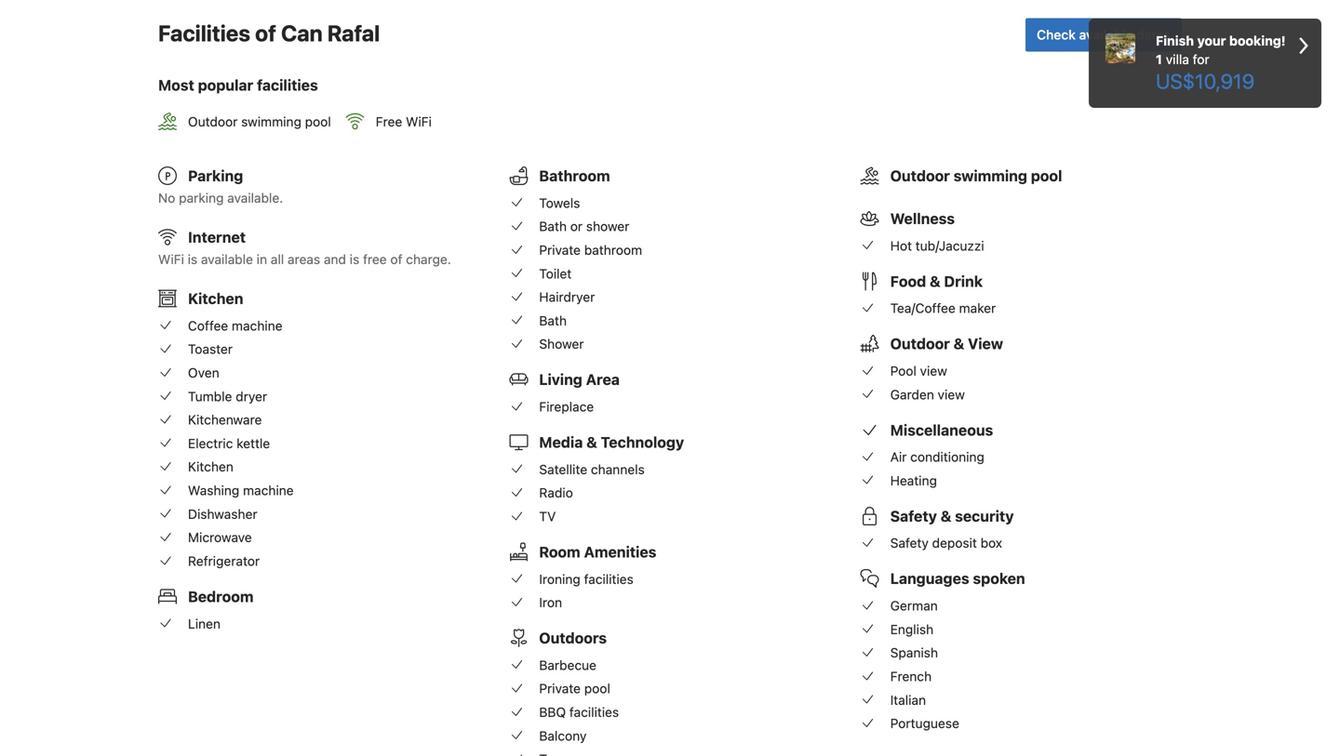 Task type: describe. For each thing, give the bounding box(es) containing it.
bath or shower
[[539, 219, 630, 234]]

spanish
[[891, 646, 938, 661]]

ironing facilities
[[539, 572, 634, 587]]

wellness
[[891, 210, 955, 228]]

tumble dryer
[[188, 389, 267, 404]]

check available dates button
[[1026, 18, 1182, 52]]

0 horizontal spatial wifi
[[158, 252, 184, 267]]

amenities
[[584, 544, 657, 561]]

tub/jacuzzi
[[916, 238, 985, 254]]

charge.
[[406, 252, 451, 267]]

hairdryer
[[539, 290, 595, 305]]

private pool
[[539, 682, 610, 697]]

0 vertical spatial facilities
[[257, 77, 318, 94]]

bath for bath
[[539, 313, 567, 329]]

areas
[[288, 252, 320, 267]]

facilities
[[158, 20, 250, 46]]

0 horizontal spatial of
[[255, 20, 276, 46]]

1 vertical spatial of
[[390, 252, 403, 267]]

bbq
[[539, 705, 566, 721]]

security
[[955, 508, 1014, 525]]

iron
[[539, 595, 562, 611]]

fireplace
[[539, 399, 594, 415]]

heating
[[891, 473, 937, 489]]

refrigerator
[[188, 554, 260, 569]]

barbecue
[[539, 658, 597, 673]]

towels
[[539, 195, 580, 211]]

coffee
[[188, 318, 228, 334]]

1 vertical spatial outdoor
[[891, 167, 950, 185]]

bbq facilities
[[539, 705, 619, 721]]

1 vertical spatial outdoor swimming pool
[[891, 167, 1063, 185]]

microwave
[[188, 530, 252, 546]]

room
[[539, 544, 581, 561]]

coffee machine
[[188, 318, 283, 334]]

in
[[257, 252, 267, 267]]

2 is from the left
[[350, 252, 360, 267]]

shower
[[586, 219, 630, 234]]

machine for coffee machine
[[232, 318, 283, 334]]

washing
[[188, 483, 239, 499]]

living
[[539, 371, 583, 389]]

parking
[[179, 190, 224, 206]]

living area
[[539, 371, 620, 389]]

no
[[158, 190, 175, 206]]

all
[[271, 252, 284, 267]]

most popular facilities
[[158, 77, 318, 94]]

electric kettle
[[188, 436, 270, 451]]

parking
[[188, 167, 243, 185]]

portuguese
[[891, 716, 960, 732]]

free
[[376, 114, 402, 129]]

& for safety
[[941, 508, 952, 525]]

english
[[891, 622, 934, 638]]

facilities for ironing facilities
[[584, 572, 634, 587]]

linen
[[188, 617, 221, 632]]

0 vertical spatial pool
[[305, 114, 331, 129]]

languages spoken
[[891, 570, 1026, 588]]

facilities for bbq facilities
[[570, 705, 619, 721]]

1 kitchen from the top
[[188, 290, 243, 308]]

popular
[[198, 77, 253, 94]]

0 vertical spatial swimming
[[241, 114, 302, 129]]

booking!
[[1230, 33, 1286, 48]]

satellite channels
[[539, 462, 645, 477]]

garden
[[891, 387, 934, 402]]

check
[[1037, 27, 1076, 43]]

channels
[[591, 462, 645, 477]]

drink
[[944, 273, 983, 290]]

available.
[[227, 190, 283, 206]]

private for private pool
[[539, 682, 581, 697]]

spoken
[[973, 570, 1026, 588]]

french
[[891, 669, 932, 685]]

2 vertical spatial outdoor
[[891, 335, 950, 353]]

media
[[539, 434, 583, 452]]

your
[[1198, 33, 1226, 48]]

bath for bath or shower
[[539, 219, 567, 234]]

media & technology
[[539, 434, 684, 452]]

electric
[[188, 436, 233, 451]]

1
[[1156, 52, 1163, 67]]

italian
[[891, 693, 926, 708]]

& for outdoor
[[954, 335, 965, 353]]

& for media
[[587, 434, 597, 452]]

2 vertical spatial pool
[[584, 682, 610, 697]]

box
[[981, 536, 1003, 551]]

bathroom
[[539, 167, 610, 185]]

conditioning
[[911, 450, 985, 465]]



Task type: locate. For each thing, give the bounding box(es) containing it.
private bathroom
[[539, 242, 642, 258]]

kitchen down electric
[[188, 460, 234, 475]]

bedroom
[[188, 588, 254, 606]]

0 vertical spatial safety
[[891, 508, 937, 525]]

2 safety from the top
[[891, 536, 929, 551]]

bath up shower
[[539, 313, 567, 329]]

tea/coffee maker
[[891, 301, 996, 316]]

outdoors
[[539, 630, 607, 648]]

outdoor swimming pool up wellness
[[891, 167, 1063, 185]]

& up satellite channels
[[587, 434, 597, 452]]

is
[[188, 252, 197, 267], [350, 252, 360, 267]]

2 kitchen from the top
[[188, 460, 234, 475]]

pool
[[305, 114, 331, 129], [1031, 167, 1063, 185], [584, 682, 610, 697]]

pool view
[[891, 363, 948, 379]]

1 horizontal spatial of
[[390, 252, 403, 267]]

pool
[[891, 363, 917, 379]]

1 vertical spatial machine
[[243, 483, 294, 499]]

0 horizontal spatial available
[[201, 252, 253, 267]]

washing machine
[[188, 483, 294, 499]]

machine for washing machine
[[243, 483, 294, 499]]

outdoor up pool view
[[891, 335, 950, 353]]

0 vertical spatial kitchen
[[188, 290, 243, 308]]

private for private bathroom
[[539, 242, 581, 258]]

0 horizontal spatial outdoor swimming pool
[[188, 114, 331, 129]]

finish
[[1156, 33, 1194, 48]]

can
[[281, 20, 323, 46]]

dryer
[[236, 389, 267, 404]]

technology
[[601, 434, 684, 452]]

2 vertical spatial facilities
[[570, 705, 619, 721]]

ironing
[[539, 572, 581, 587]]

0 horizontal spatial is
[[188, 252, 197, 267]]

kitchen up coffee
[[188, 290, 243, 308]]

0 vertical spatial wifi
[[406, 114, 432, 129]]

available down internet
[[201, 252, 253, 267]]

0 horizontal spatial pool
[[305, 114, 331, 129]]

internet
[[188, 229, 246, 246]]

garden view
[[891, 387, 965, 402]]

machine
[[232, 318, 283, 334], [243, 483, 294, 499]]

1 horizontal spatial wifi
[[406, 114, 432, 129]]

safety down heating
[[891, 508, 937, 525]]

german
[[891, 599, 938, 614]]

facilities down can
[[257, 77, 318, 94]]

kitchen
[[188, 290, 243, 308], [188, 460, 234, 475]]

safety up languages
[[891, 536, 929, 551]]

is down internet
[[188, 252, 197, 267]]

of
[[255, 20, 276, 46], [390, 252, 403, 267]]

most
[[158, 77, 194, 94]]

area
[[586, 371, 620, 389]]

satellite
[[539, 462, 588, 477]]

1 vertical spatial safety
[[891, 536, 929, 551]]

view for pool view
[[920, 363, 948, 379]]

of right free
[[390, 252, 403, 267]]

wifi down no
[[158, 252, 184, 267]]

1 private from the top
[[539, 242, 581, 258]]

0 vertical spatial machine
[[232, 318, 283, 334]]

wifi
[[406, 114, 432, 129], [158, 252, 184, 267]]

swimming up wellness
[[954, 167, 1028, 185]]

0 vertical spatial available
[[1079, 27, 1133, 43]]

swimming
[[241, 114, 302, 129], [954, 167, 1028, 185]]

1 vertical spatial wifi
[[158, 252, 184, 267]]

free
[[363, 252, 387, 267]]

1 vertical spatial pool
[[1031, 167, 1063, 185]]

facilities down private pool
[[570, 705, 619, 721]]

1 horizontal spatial pool
[[584, 682, 610, 697]]

1 horizontal spatial outdoor swimming pool
[[891, 167, 1063, 185]]

rafal
[[327, 20, 380, 46]]

& left view
[[954, 335, 965, 353]]

outdoor swimming pool
[[188, 114, 331, 129], [891, 167, 1063, 185]]

finish your booking! 1 villa for us$10,919
[[1156, 33, 1286, 93]]

2 horizontal spatial pool
[[1031, 167, 1063, 185]]

maker
[[959, 301, 996, 316]]

shower
[[539, 337, 584, 352]]

1 bath from the top
[[539, 219, 567, 234]]

deposit
[[932, 536, 977, 551]]

and
[[324, 252, 346, 267]]

safety & security
[[891, 508, 1014, 525]]

& for food
[[930, 273, 941, 290]]

machine right coffee
[[232, 318, 283, 334]]

private up the bbq
[[539, 682, 581, 697]]

outdoor & view
[[891, 335, 1003, 353]]

safety for safety & security
[[891, 508, 937, 525]]

for
[[1193, 52, 1210, 67]]

private
[[539, 242, 581, 258], [539, 682, 581, 697]]

dates
[[1137, 27, 1171, 43]]

or
[[570, 219, 583, 234]]

machine down kettle
[[243, 483, 294, 499]]

safety for safety deposit box
[[891, 536, 929, 551]]

food & drink
[[891, 273, 983, 290]]

us$10,919
[[1156, 69, 1255, 93]]

1 vertical spatial view
[[938, 387, 965, 402]]

outdoor up wellness
[[891, 167, 950, 185]]

view up 'miscellaneous'
[[938, 387, 965, 402]]

0 horizontal spatial swimming
[[241, 114, 302, 129]]

room amenities
[[539, 544, 657, 561]]

1 vertical spatial bath
[[539, 313, 567, 329]]

0 vertical spatial bath
[[539, 219, 567, 234]]

2 private from the top
[[539, 682, 581, 697]]

kettle
[[237, 436, 270, 451]]

villa
[[1166, 52, 1190, 67]]

1 is from the left
[[188, 252, 197, 267]]

kitchenware
[[188, 412, 262, 428]]

1 vertical spatial private
[[539, 682, 581, 697]]

facilities
[[257, 77, 318, 94], [584, 572, 634, 587], [570, 705, 619, 721]]

outdoor down the popular
[[188, 114, 238, 129]]

is right and
[[350, 252, 360, 267]]

safety deposit box
[[891, 536, 1003, 551]]

languages
[[891, 570, 970, 588]]

& right food
[[930, 273, 941, 290]]

rightchevron image
[[1300, 32, 1309, 60]]

outdoor swimming pool down most popular facilities
[[188, 114, 331, 129]]

0 vertical spatial outdoor swimming pool
[[188, 114, 331, 129]]

1 horizontal spatial available
[[1079, 27, 1133, 43]]

1 safety from the top
[[891, 508, 937, 525]]

balcony
[[539, 729, 587, 744]]

facilities down room amenities at the bottom
[[584, 572, 634, 587]]

tea/coffee
[[891, 301, 956, 316]]

0 vertical spatial view
[[920, 363, 948, 379]]

1 vertical spatial swimming
[[954, 167, 1028, 185]]

hot
[[891, 238, 912, 254]]

of left can
[[255, 20, 276, 46]]

view
[[920, 363, 948, 379], [938, 387, 965, 402]]

toaster
[[188, 342, 233, 357]]

bath left the or
[[539, 219, 567, 234]]

swimming down most popular facilities
[[241, 114, 302, 129]]

bathroom
[[584, 242, 642, 258]]

dishwasher
[[188, 507, 257, 522]]

& up safety deposit box
[[941, 508, 952, 525]]

1 vertical spatial kitchen
[[188, 460, 234, 475]]

wifi right free
[[406, 114, 432, 129]]

&
[[930, 273, 941, 290], [954, 335, 965, 353], [587, 434, 597, 452], [941, 508, 952, 525]]

1 vertical spatial facilities
[[584, 572, 634, 587]]

oven
[[188, 365, 219, 381]]

available inside button
[[1079, 27, 1133, 43]]

view for garden view
[[938, 387, 965, 402]]

view up garden view
[[920, 363, 948, 379]]

1 vertical spatial available
[[201, 252, 253, 267]]

1 horizontal spatial is
[[350, 252, 360, 267]]

0 vertical spatial of
[[255, 20, 276, 46]]

miscellaneous
[[891, 421, 994, 439]]

available left dates
[[1079, 27, 1133, 43]]

0 vertical spatial outdoor
[[188, 114, 238, 129]]

safety
[[891, 508, 937, 525], [891, 536, 929, 551]]

air conditioning
[[891, 450, 985, 465]]

0 vertical spatial private
[[539, 242, 581, 258]]

facilities of can rafal
[[158, 20, 380, 46]]

tumble
[[188, 389, 232, 404]]

hot tub/jacuzzi
[[891, 238, 985, 254]]

private up toilet
[[539, 242, 581, 258]]

free wifi
[[376, 114, 432, 129]]

1 horizontal spatial swimming
[[954, 167, 1028, 185]]

2 bath from the top
[[539, 313, 567, 329]]



Task type: vqa. For each thing, say whether or not it's contained in the screenshot.
AREA on the left of the page
yes



